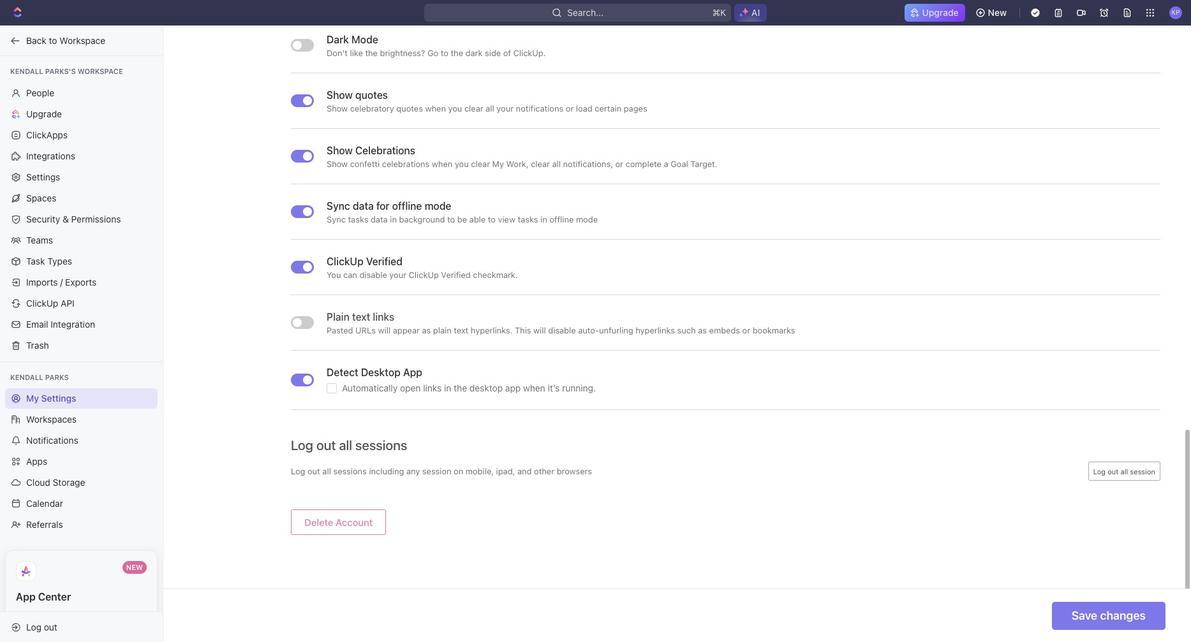 Task type: locate. For each thing, give the bounding box(es) containing it.
sync up you
[[327, 214, 346, 225]]

notifications
[[516, 103, 564, 114]]

0 vertical spatial new
[[988, 7, 1007, 18]]

session
[[422, 467, 452, 477], [1131, 468, 1156, 476]]

automatically
[[342, 383, 398, 394]]

0 vertical spatial links
[[373, 311, 395, 323]]

clickup down background
[[409, 270, 439, 280]]

exports
[[65, 277, 97, 288]]

settings up spaces
[[26, 171, 60, 182]]

target.
[[691, 159, 718, 169]]

1 vertical spatial clickup
[[409, 270, 439, 280]]

out for log out
[[44, 622, 57, 633]]

kendall left parks
[[10, 373, 43, 381]]

offline
[[392, 200, 422, 212], [550, 214, 574, 225]]

mode
[[425, 200, 452, 212], [576, 214, 598, 225]]

other
[[534, 467, 555, 477]]

workspace for kendall parks's workspace
[[78, 67, 123, 75]]

2 show from the top
[[327, 103, 348, 114]]

my down kendall parks
[[26, 393, 39, 404]]

people link
[[5, 83, 158, 103]]

show left celebratory
[[327, 103, 348, 114]]

my inside show celebrations show confetti celebrations when you clear my work, clear all notifications, or complete a goal target.
[[492, 159, 504, 169]]

0 horizontal spatial quotes
[[355, 89, 388, 101]]

workspace up kendall parks's workspace
[[60, 35, 105, 46]]

1 horizontal spatial upgrade link
[[905, 4, 965, 22]]

as left plain
[[422, 326, 431, 336]]

0 horizontal spatial tasks
[[348, 214, 369, 225]]

0 vertical spatial text
[[352, 311, 370, 323]]

0 horizontal spatial app
[[16, 592, 36, 603]]

will right urls
[[378, 326, 391, 336]]

be
[[457, 214, 467, 225]]

cloud storage
[[26, 477, 85, 488]]

0 horizontal spatial upgrade
[[26, 108, 62, 119]]

links inside plain text links pasted urls will appear as plain text hyperlinks. this will disable auto-unfurling hyperlinks such as embeds or bookmarks
[[373, 311, 395, 323]]

email integration link
[[5, 314, 158, 335]]

1 horizontal spatial disable
[[548, 326, 576, 336]]

celebrations
[[382, 159, 430, 169]]

1 vertical spatial or
[[616, 159, 624, 169]]

out
[[316, 438, 336, 453], [308, 467, 320, 477], [1108, 468, 1119, 476], [44, 622, 57, 633]]

can
[[343, 270, 357, 280]]

log inside the log out button
[[26, 622, 41, 633]]

1 vertical spatial app
[[16, 592, 36, 603]]

or left load
[[566, 103, 574, 114]]

1 horizontal spatial my
[[492, 159, 504, 169]]

upgrade link down people link at the left top of the page
[[5, 104, 158, 124]]

clickup verified you can disable your clickup verified checkmark.
[[327, 256, 518, 280]]

permissions
[[71, 213, 121, 224]]

0 vertical spatial sync
[[327, 200, 350, 212]]

0 horizontal spatial text
[[352, 311, 370, 323]]

new button
[[971, 3, 1015, 23]]

a
[[664, 159, 669, 169]]

1 horizontal spatial as
[[698, 326, 707, 336]]

0 horizontal spatial mode
[[425, 200, 452, 212]]

show up confetti
[[327, 145, 353, 156]]

1 vertical spatial offline
[[550, 214, 574, 225]]

1 vertical spatial new
[[126, 564, 143, 572]]

log for log out
[[26, 622, 41, 633]]

clickup down 'imports'
[[26, 298, 58, 309]]

text up urls
[[352, 311, 370, 323]]

out for log out all sessions including any session on mobile, ipad, and other browsers
[[308, 467, 320, 477]]

0 vertical spatial quotes
[[355, 89, 388, 101]]

or left the complete
[[616, 159, 624, 169]]

0 horizontal spatial clickup
[[26, 298, 58, 309]]

when inside show celebrations show confetti celebrations when you clear my work, clear all notifications, or complete a goal target.
[[432, 159, 453, 169]]

quotes
[[355, 89, 388, 101], [397, 103, 423, 114]]

complete
[[626, 159, 662, 169]]

clear right work, at the left of the page
[[531, 159, 550, 169]]

1 vertical spatial links
[[423, 383, 442, 394]]

1 vertical spatial verified
[[441, 270, 471, 280]]

0 vertical spatial my
[[492, 159, 504, 169]]

0 vertical spatial kendall
[[10, 67, 43, 75]]

clear left work, at the left of the page
[[471, 159, 490, 169]]

go
[[428, 48, 439, 58]]

save
[[1072, 609, 1098, 623]]

1 vertical spatial kendall
[[10, 373, 43, 381]]

my left work, at the left of the page
[[492, 159, 504, 169]]

/
[[60, 277, 63, 288]]

will
[[378, 326, 391, 336], [534, 326, 546, 336]]

app up 'open'
[[403, 367, 422, 378]]

0 horizontal spatial my
[[26, 393, 39, 404]]

you inside show celebrations show confetti celebrations when you clear my work, clear all notifications, or complete a goal target.
[[455, 159, 469, 169]]

1 horizontal spatial or
[[616, 159, 624, 169]]

notifications link
[[5, 431, 158, 451]]

0 horizontal spatial will
[[378, 326, 391, 336]]

when down go
[[425, 103, 446, 114]]

disable right can
[[360, 270, 387, 280]]

settings down parks
[[41, 393, 76, 404]]

0 vertical spatial clickup
[[327, 256, 364, 267]]

or inside show celebrations show confetti celebrations when you clear my work, clear all notifications, or complete a goal target.
[[616, 159, 624, 169]]

1 horizontal spatial links
[[423, 383, 442, 394]]

cloud storage link
[[5, 473, 158, 493]]

task types
[[26, 256, 72, 266]]

you inside show quotes show celebratory quotes when you clear all your notifications or load certain pages
[[448, 103, 462, 114]]

⌘k
[[712, 7, 726, 18]]

1 vertical spatial text
[[454, 326, 469, 336]]

log for log out all sessions
[[291, 438, 313, 453]]

mode down notifications,
[[576, 214, 598, 225]]

checkmark.
[[473, 270, 518, 280]]

0 horizontal spatial links
[[373, 311, 395, 323]]

when inside detect desktop app automatically open links in the desktop app when it's running.
[[523, 383, 545, 394]]

verified down for
[[366, 256, 403, 267]]

the
[[365, 48, 378, 58], [451, 48, 463, 58], [454, 383, 467, 394]]

mode
[[352, 34, 378, 45]]

links up urls
[[373, 311, 395, 323]]

background
[[399, 214, 445, 225]]

0 vertical spatial or
[[566, 103, 574, 114]]

1 horizontal spatial will
[[534, 326, 546, 336]]

or
[[566, 103, 574, 114], [616, 159, 624, 169], [743, 326, 751, 336]]

to right able
[[488, 214, 496, 225]]

0 horizontal spatial or
[[566, 103, 574, 114]]

upgrade
[[923, 7, 959, 18], [26, 108, 62, 119]]

clickup
[[327, 256, 364, 267], [409, 270, 439, 280], [26, 298, 58, 309]]

teams link
[[5, 230, 158, 250]]

1 vertical spatial disable
[[548, 326, 576, 336]]

all inside log out all session button
[[1121, 468, 1129, 476]]

clickup up can
[[327, 256, 364, 267]]

dark
[[327, 34, 349, 45]]

upgrade link left new "button"
[[905, 4, 965, 22]]

the left dark
[[451, 48, 463, 58]]

kendall
[[10, 67, 43, 75], [10, 373, 43, 381]]

2 vertical spatial clickup
[[26, 298, 58, 309]]

or right embeds
[[743, 326, 751, 336]]

0 vertical spatial disable
[[360, 270, 387, 280]]

all inside show quotes show celebratory quotes when you clear all your notifications or load certain pages
[[486, 103, 494, 114]]

upgrade left new "button"
[[923, 7, 959, 18]]

sessions
[[355, 438, 408, 453], [333, 467, 367, 477]]

offline up background
[[392, 200, 422, 212]]

1 horizontal spatial upgrade
[[923, 7, 959, 18]]

0 horizontal spatial your
[[390, 270, 407, 280]]

clickup for verified
[[327, 256, 364, 267]]

clickup for api
[[26, 298, 58, 309]]

workspace inside button
[[60, 35, 105, 46]]

workspace up people link at the left top of the page
[[78, 67, 123, 75]]

1 vertical spatial sync
[[327, 214, 346, 225]]

log out all sessions
[[291, 438, 408, 453]]

1 vertical spatial your
[[390, 270, 407, 280]]

show up celebratory
[[327, 89, 353, 101]]

when right celebrations
[[432, 159, 453, 169]]

0 vertical spatial upgrade link
[[905, 4, 965, 22]]

to right go
[[441, 48, 449, 58]]

1 horizontal spatial your
[[497, 103, 514, 114]]

kendall parks
[[10, 373, 69, 381]]

2 vertical spatial when
[[523, 383, 545, 394]]

0 horizontal spatial session
[[422, 467, 452, 477]]

0 vertical spatial sessions
[[355, 438, 408, 453]]

the left desktop
[[454, 383, 467, 394]]

1 vertical spatial quotes
[[397, 103, 423, 114]]

workspace for back to workspace
[[60, 35, 105, 46]]

0 vertical spatial app
[[403, 367, 422, 378]]

apps
[[26, 456, 47, 467]]

certain
[[595, 103, 622, 114]]

integration
[[51, 319, 95, 330]]

as right such
[[698, 326, 707, 336]]

out for log out all sessions
[[316, 438, 336, 453]]

2 horizontal spatial or
[[743, 326, 751, 336]]

0 vertical spatial workspace
[[60, 35, 105, 46]]

1 horizontal spatial session
[[1131, 468, 1156, 476]]

data left for
[[353, 200, 374, 212]]

clear for celebrations
[[471, 159, 490, 169]]

1 tasks from the left
[[348, 214, 369, 225]]

kp button
[[1166, 3, 1186, 23]]

when left 'it's'
[[523, 383, 545, 394]]

view
[[498, 214, 516, 225]]

1 vertical spatial upgrade
[[26, 108, 62, 119]]

1 vertical spatial workspace
[[78, 67, 123, 75]]

0 horizontal spatial verified
[[366, 256, 403, 267]]

0 vertical spatial you
[[448, 103, 462, 114]]

links right 'open'
[[423, 383, 442, 394]]

it's
[[548, 383, 560, 394]]

1 vertical spatial you
[[455, 159, 469, 169]]

text
[[352, 311, 370, 323], [454, 326, 469, 336]]

1 horizontal spatial clickup
[[327, 256, 364, 267]]

log out
[[26, 622, 57, 633]]

your inside clickup verified you can disable your clickup verified checkmark.
[[390, 270, 407, 280]]

text right plain
[[454, 326, 469, 336]]

log for log out all sessions including any session on mobile, ipad, and other browsers
[[291, 467, 305, 477]]

when inside show quotes show celebratory quotes when you clear all your notifications or load certain pages
[[425, 103, 446, 114]]

1 kendall from the top
[[10, 67, 43, 75]]

your left 'notifications' in the left of the page
[[497, 103, 514, 114]]

0 vertical spatial mode
[[425, 200, 452, 212]]

2 vertical spatial or
[[743, 326, 751, 336]]

links
[[373, 311, 395, 323], [423, 383, 442, 394]]

1 as from the left
[[422, 326, 431, 336]]

app left center
[[16, 592, 36, 603]]

0 vertical spatial settings
[[26, 171, 60, 182]]

unfurling
[[599, 326, 634, 336]]

2 kendall from the top
[[10, 373, 43, 381]]

calendar
[[26, 498, 63, 509]]

in left background
[[390, 214, 397, 225]]

your right can
[[390, 270, 407, 280]]

mode up background
[[425, 200, 452, 212]]

as
[[422, 326, 431, 336], [698, 326, 707, 336]]

sessions down log out all sessions
[[333, 467, 367, 477]]

log
[[291, 438, 313, 453], [291, 467, 305, 477], [1094, 468, 1106, 476], [26, 622, 41, 633]]

1 horizontal spatial text
[[454, 326, 469, 336]]

1 horizontal spatial mode
[[576, 214, 598, 225]]

clear inside show quotes show celebratory quotes when you clear all your notifications or load certain pages
[[465, 103, 484, 114]]

2 horizontal spatial clickup
[[409, 270, 439, 280]]

will right this
[[534, 326, 546, 336]]

log out all sessions including any session on mobile, ipad, and other browsers
[[291, 467, 592, 477]]

1 horizontal spatial app
[[403, 367, 422, 378]]

0 vertical spatial upgrade
[[923, 7, 959, 18]]

tasks down confetti
[[348, 214, 369, 225]]

data
[[353, 200, 374, 212], [371, 214, 388, 225]]

notifications,
[[563, 159, 613, 169]]

tasks right view
[[518, 214, 538, 225]]

verified left checkmark.
[[441, 270, 471, 280]]

disable inside clickup verified you can disable your clickup verified checkmark.
[[360, 270, 387, 280]]

0 vertical spatial offline
[[392, 200, 422, 212]]

links inside detect desktop app automatically open links in the desktop app when it's running.
[[423, 383, 442, 394]]

clear down dark
[[465, 103, 484, 114]]

delete account
[[304, 517, 373, 528]]

0 vertical spatial when
[[425, 103, 446, 114]]

log out all session
[[1094, 468, 1156, 476]]

log inside log out all session button
[[1094, 468, 1106, 476]]

including
[[369, 467, 404, 477]]

in right view
[[541, 214, 547, 225]]

1 horizontal spatial new
[[988, 7, 1007, 18]]

1 vertical spatial my
[[26, 393, 39, 404]]

or inside plain text links pasted urls will appear as plain text hyperlinks. this will disable auto-unfurling hyperlinks such as embeds or bookmarks
[[743, 326, 751, 336]]

1 sync from the top
[[327, 200, 350, 212]]

1 horizontal spatial tasks
[[518, 214, 538, 225]]

0 horizontal spatial as
[[422, 326, 431, 336]]

1 vertical spatial when
[[432, 159, 453, 169]]

4 show from the top
[[327, 159, 348, 169]]

0 horizontal spatial new
[[126, 564, 143, 572]]

2 horizontal spatial in
[[541, 214, 547, 225]]

in right 'open'
[[444, 383, 451, 394]]

kendall up the people
[[10, 67, 43, 75]]

show left confetti
[[327, 159, 348, 169]]

1 horizontal spatial offline
[[550, 214, 574, 225]]

0 horizontal spatial disable
[[360, 270, 387, 280]]

clickup api
[[26, 298, 74, 309]]

show celebrations show confetti celebrations when you clear my work, clear all notifications, or complete a goal target.
[[327, 145, 718, 169]]

when for quotes
[[425, 103, 446, 114]]

to inside dark mode don't like the brightness? go to the dark side of clickup.
[[441, 48, 449, 58]]

to right back
[[49, 35, 57, 46]]

1 vertical spatial mode
[[576, 214, 598, 225]]

1 horizontal spatial verified
[[441, 270, 471, 280]]

search...
[[567, 7, 604, 18]]

0 vertical spatial verified
[[366, 256, 403, 267]]

open
[[400, 383, 421, 394]]

1 vertical spatial sessions
[[333, 467, 367, 477]]

sessions up including
[[355, 438, 408, 453]]

cloud
[[26, 477, 50, 488]]

center
[[38, 592, 71, 603]]

0 vertical spatial your
[[497, 103, 514, 114]]

upgrade up clickapps
[[26, 108, 62, 119]]

integrations
[[26, 150, 75, 161]]

offline right view
[[550, 214, 574, 225]]

data down for
[[371, 214, 388, 225]]

tasks
[[348, 214, 369, 225], [518, 214, 538, 225]]

disable left auto-
[[548, 326, 576, 336]]

1 horizontal spatial in
[[444, 383, 451, 394]]

quotes up celebratory
[[355, 89, 388, 101]]

0 horizontal spatial upgrade link
[[5, 104, 158, 124]]

settings
[[26, 171, 60, 182], [41, 393, 76, 404]]

sync left for
[[327, 200, 350, 212]]

imports / exports link
[[5, 272, 158, 293]]

quotes right celebratory
[[397, 103, 423, 114]]

trash
[[26, 340, 49, 351]]



Task type: vqa. For each thing, say whether or not it's contained in the screenshot.
Back to Workspace's "Workspace"
yes



Task type: describe. For each thing, give the bounding box(es) containing it.
work,
[[506, 159, 529, 169]]

for
[[376, 200, 390, 212]]

you
[[327, 270, 341, 280]]

on
[[454, 467, 464, 477]]

account
[[336, 517, 373, 528]]

in inside detect desktop app automatically open links in the desktop app when it's running.
[[444, 383, 451, 394]]

any
[[407, 467, 420, 477]]

you for celebrations
[[455, 159, 469, 169]]

ai
[[752, 7, 760, 18]]

clickup.
[[513, 48, 546, 58]]

parks's
[[45, 67, 76, 75]]

teams
[[26, 235, 53, 245]]

my settings
[[26, 393, 76, 404]]

workspaces
[[26, 414, 77, 425]]

of
[[503, 48, 511, 58]]

disable inside plain text links pasted urls will appear as plain text hyperlinks. this will disable auto-unfurling hyperlinks such as embeds or bookmarks
[[548, 326, 576, 336]]

kendall for people
[[10, 67, 43, 75]]

email
[[26, 319, 48, 330]]

plain
[[433, 326, 452, 336]]

bookmarks
[[753, 326, 796, 336]]

you for quotes
[[448, 103, 462, 114]]

the inside detect desktop app automatically open links in the desktop app when it's running.
[[454, 383, 467, 394]]

load
[[576, 103, 593, 114]]

task
[[26, 256, 45, 266]]

back to workspace
[[26, 35, 105, 46]]

detect desktop app automatically open links in the desktop app when it's running.
[[327, 367, 596, 394]]

ai button
[[735, 4, 767, 22]]

apps link
[[5, 452, 158, 472]]

spaces
[[26, 192, 56, 203]]

2 tasks from the left
[[518, 214, 538, 225]]

session inside button
[[1131, 468, 1156, 476]]

types
[[47, 256, 72, 266]]

2 will from the left
[[534, 326, 546, 336]]

celebratory
[[350, 103, 394, 114]]

&
[[63, 213, 69, 224]]

mobile,
[[466, 467, 494, 477]]

pages
[[624, 103, 648, 114]]

back to workspace button
[[5, 30, 151, 51]]

when for celebrations
[[432, 159, 453, 169]]

security
[[26, 213, 60, 224]]

0 horizontal spatial in
[[390, 214, 397, 225]]

and
[[518, 467, 532, 477]]

delete
[[304, 517, 333, 528]]

settings link
[[5, 167, 158, 187]]

2 as from the left
[[698, 326, 707, 336]]

the down mode
[[365, 48, 378, 58]]

integrations link
[[5, 146, 158, 166]]

all for log out all sessions
[[339, 438, 352, 453]]

1 show from the top
[[327, 89, 353, 101]]

your inside show quotes show celebratory quotes when you clear all your notifications or load certain pages
[[497, 103, 514, 114]]

1 horizontal spatial quotes
[[397, 103, 423, 114]]

storage
[[53, 477, 85, 488]]

parks
[[45, 373, 69, 381]]

new inside "button"
[[988, 7, 1007, 18]]

log for log out all session
[[1094, 468, 1106, 476]]

0 horizontal spatial offline
[[392, 200, 422, 212]]

trash link
[[5, 335, 158, 356]]

hyperlinks
[[636, 326, 675, 336]]

spaces link
[[5, 188, 158, 208]]

api
[[61, 298, 74, 309]]

save changes button
[[1052, 602, 1166, 631]]

sessions for log out all sessions including any session on mobile, ipad, and other browsers
[[333, 467, 367, 477]]

confetti
[[350, 159, 380, 169]]

side
[[485, 48, 501, 58]]

3 show from the top
[[327, 145, 353, 156]]

workspaces link
[[5, 410, 158, 430]]

to inside "back to workspace" button
[[49, 35, 57, 46]]

people
[[26, 87, 54, 98]]

all inside show celebrations show confetti celebrations when you clear my work, clear all notifications, or complete a goal target.
[[552, 159, 561, 169]]

sessions for log out all sessions
[[355, 438, 408, 453]]

embeds
[[709, 326, 740, 336]]

sync data for offline mode sync tasks data in background to be able to view tasks in offline mode
[[327, 200, 598, 225]]

log out button
[[5, 617, 152, 638]]

all for log out all session
[[1121, 468, 1129, 476]]

detect
[[327, 367, 359, 378]]

1 vertical spatial data
[[371, 214, 388, 225]]

appear
[[393, 326, 420, 336]]

2 sync from the top
[[327, 214, 346, 225]]

dark mode don't like the brightness? go to the dark side of clickup.
[[327, 34, 546, 58]]

don't
[[327, 48, 348, 58]]

0 vertical spatial data
[[353, 200, 374, 212]]

hyperlinks.
[[471, 326, 513, 336]]

pasted
[[327, 326, 353, 336]]

show quotes show celebratory quotes when you clear all your notifications or load certain pages
[[327, 89, 648, 114]]

all for log out all sessions including any session on mobile, ipad, and other browsers
[[323, 467, 331, 477]]

kendall parks's workspace
[[10, 67, 123, 75]]

imports / exports
[[26, 277, 97, 288]]

desktop
[[470, 383, 503, 394]]

dark
[[466, 48, 483, 58]]

clickapps
[[26, 129, 68, 140]]

like
[[350, 48, 363, 58]]

save changes
[[1072, 609, 1146, 623]]

to left the be
[[447, 214, 455, 225]]

kendall for my settings
[[10, 373, 43, 381]]

or inside show quotes show celebratory quotes when you clear all your notifications or load certain pages
[[566, 103, 574, 114]]

app
[[505, 383, 521, 394]]

app center
[[16, 592, 71, 603]]

app inside detect desktop app automatically open links in the desktop app when it's running.
[[403, 367, 422, 378]]

1 vertical spatial upgrade link
[[5, 104, 158, 124]]

auto-
[[578, 326, 599, 336]]

1 vertical spatial settings
[[41, 393, 76, 404]]

delete account button
[[291, 510, 386, 535]]

browsers
[[557, 467, 592, 477]]

desktop
[[361, 367, 401, 378]]

1 will from the left
[[378, 326, 391, 336]]

referrals link
[[5, 515, 158, 535]]

clear for quotes
[[465, 103, 484, 114]]

out for log out all session
[[1108, 468, 1119, 476]]

clickapps link
[[5, 125, 158, 145]]

task types link
[[5, 251, 158, 272]]

clickup api link
[[5, 293, 158, 314]]

running.
[[562, 383, 596, 394]]

log out all session button
[[1089, 462, 1161, 481]]

brightness?
[[380, 48, 425, 58]]



